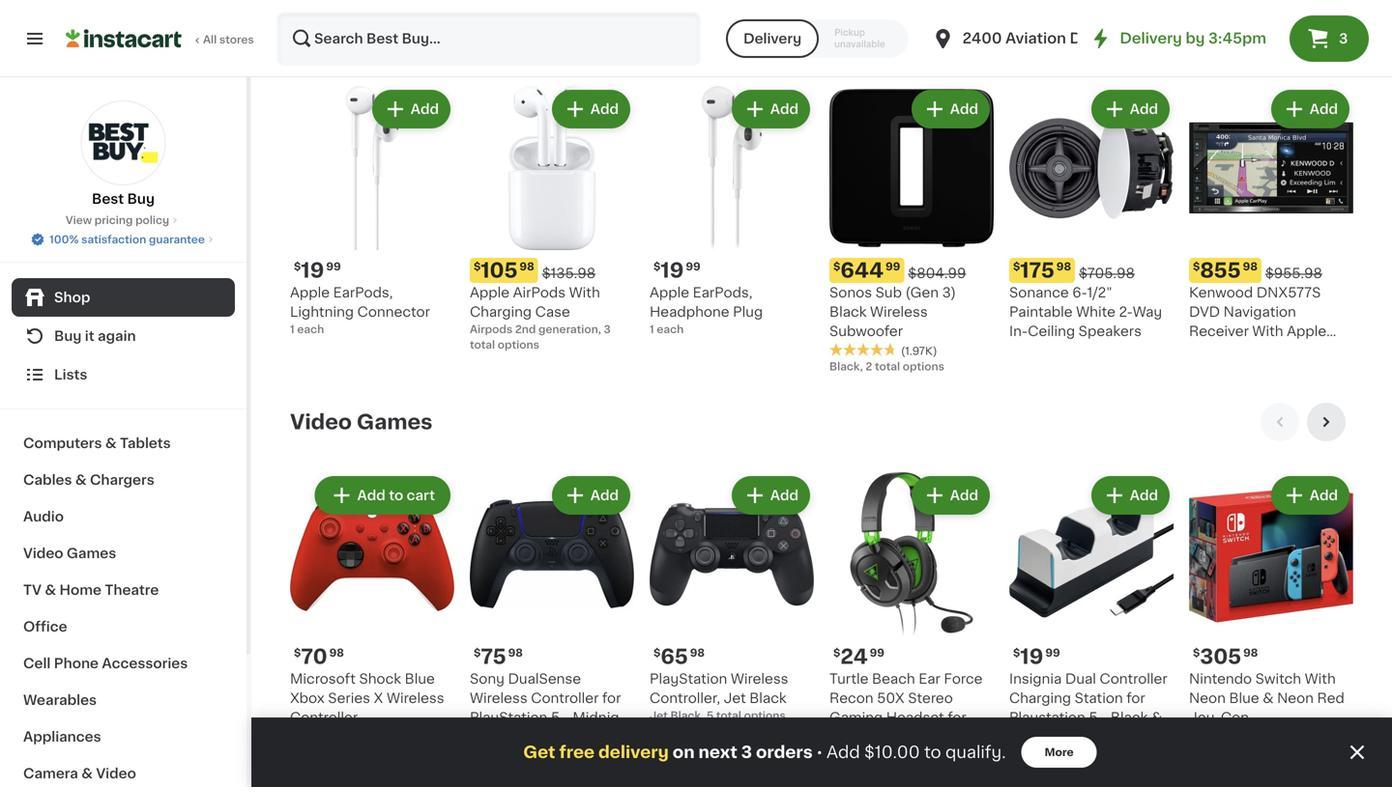 Task type: describe. For each thing, give the bounding box(es) containing it.
add for kenwood dnx577s dvd navigation receiver with apple carplay - black - 6.8"
[[1310, 102, 1338, 116]]

add for sonance 6-1/2" paintable white 2-way in-ceiling speakers
[[1130, 102, 1158, 116]]

delivery button
[[726, 19, 819, 58]]

& for tablets
[[105, 437, 117, 451]]

dr
[[1070, 31, 1088, 45]]

all
[[203, 34, 217, 45]]

add for playstation wireless controller, jet black
[[770, 489, 799, 503]]

add button for kenwood dnx577s dvd navigation receiver with apple carplay - black - 6.8"
[[1273, 92, 1348, 127]]

item carousel region containing portable audio
[[290, 16, 1354, 388]]

lightning
[[290, 306, 354, 319]]

1 neon from the left
[[1189, 692, 1226, 706]]

each for apple earpods, headphone plug
[[657, 324, 684, 335]]

$105.98 original price: $135.98 element
[[470, 258, 634, 283]]

3 button
[[1290, 15, 1369, 62]]

stores
[[219, 34, 254, 45]]

ceiling
[[1028, 325, 1075, 338]]

stereo
[[908, 692, 953, 706]]

for inside 'sony dualsense wireless controller for playstation 5 - midnight black'
[[602, 692, 621, 706]]

force
[[944, 673, 983, 686]]

100% satisfaction guarantee
[[49, 234, 205, 245]]

$ inside $ 855 98
[[1193, 262, 1200, 272]]

- inside 'insignia dual controller charging station for playstation 5 - black & white'
[[1101, 712, 1107, 725]]

aviation
[[1006, 31, 1066, 45]]

- inside 'sony dualsense wireless controller for playstation 5 - midnight black'
[[563, 712, 569, 725]]

$ 105 98 $135.98 apple airpods with charging case airpods 2nd generation, 3 total options
[[470, 261, 611, 350]]

5 inside 'sony dualsense wireless controller for playstation 5 - midnight black'
[[551, 712, 560, 725]]

1 vertical spatial total
[[875, 362, 900, 372]]

99 for insignia dual controller charging station for playstation 5 - black & white
[[1046, 648, 1060, 659]]

camera
[[23, 768, 78, 781]]

white inside $ 175 98 $705.98 sonance 6-1/2" paintable white 2-way in-ceiling speakers
[[1076, 306, 1116, 319]]

(17)
[[901, 733, 920, 744]]

video inside camera & video 'link'
[[96, 768, 136, 781]]

recon
[[830, 692, 874, 706]]

shop link
[[12, 278, 235, 317]]

controller inside microsoft shock blue xbox series x wireless controller
[[290, 712, 358, 725]]

add button for apple airpods with charging case
[[554, 92, 628, 127]]

paintable
[[1009, 306, 1073, 319]]

playstation wireless controller, jet black jet black, 5 total options
[[650, 673, 788, 722]]

pricing
[[94, 215, 133, 226]]

computers & tablets link
[[12, 425, 235, 462]]

add button for sony dualsense wireless controller for playstation 5 - midnight black
[[554, 479, 628, 513]]

cart
[[407, 489, 435, 503]]

99 for apple earpods, lightning connector
[[326, 262, 341, 272]]

$175.98 original price: $705.98 element
[[1009, 258, 1174, 283]]

video inside video games link
[[23, 547, 63, 561]]

best buy link
[[81, 101, 166, 209]]

receiver
[[1189, 325, 1249, 338]]

kenwood dnx577s dvd navigation receiver with apple carplay - black - 6.8"
[[1189, 286, 1333, 358]]

series
[[328, 692, 370, 706]]

$ inside $ 24 99
[[833, 648, 841, 659]]

satisfaction
[[81, 234, 146, 245]]

wireless inside microsoft shock blue xbox series x wireless controller
[[387, 692, 444, 706]]

$ 855 98
[[1193, 261, 1258, 281]]

sony
[[470, 673, 505, 686]]

shop
[[54, 291, 90, 305]]

chargers
[[90, 474, 154, 487]]

delivery by 3:45pm
[[1120, 31, 1267, 45]]

with inside $ 105 98 $135.98 apple airpods with charging case airpods 2nd generation, 3 total options
[[569, 286, 600, 300]]

add button for nintendo switch with neon blue & neon red joy‑con
[[1273, 479, 1348, 513]]

$ 75 98
[[474, 647, 523, 668]]

best buy logo image
[[81, 101, 166, 186]]

kenwood
[[1189, 286, 1253, 300]]

connector
[[357, 306, 430, 319]]

to inside treatment tracker modal dialog
[[924, 745, 941, 761]]

appliances
[[23, 731, 101, 744]]

75
[[481, 647, 506, 668]]

(1.97k)
[[901, 346, 937, 357]]

computers & tablets
[[23, 437, 171, 451]]

product group containing 105
[[470, 86, 634, 353]]

add button for sonos sub (gen 3) black wireless subwoofer
[[913, 92, 988, 127]]

x
[[374, 692, 383, 706]]

buy inside best buy link
[[127, 192, 155, 206]]

& for video
[[81, 768, 93, 781]]

headset
[[886, 712, 944, 725]]

add for apple earpods, lightning connector
[[411, 102, 439, 116]]

$804.99
[[908, 267, 966, 280]]

it
[[85, 330, 94, 343]]

24
[[841, 647, 868, 668]]

buy it again
[[54, 330, 136, 343]]

black inside playstation wireless controller, jet black jet black, 5 total options
[[750, 692, 787, 706]]

& for home
[[45, 584, 56, 598]]

$ 19 99 for apple earpods, headphone plug
[[654, 261, 701, 281]]

apple inside apple earpods, headphone plug 1 each
[[650, 286, 689, 300]]

delivery for delivery
[[743, 32, 802, 45]]

cell phone accessories
[[23, 657, 188, 671]]

gaming
[[830, 712, 883, 725]]

for inside turtle beach ear force recon 50x stereo gaming headset for xbox one
[[948, 712, 967, 725]]

$ inside $ 70 98
[[294, 648, 301, 659]]

options inside $ 105 98 $135.98 apple airpods with charging case airpods 2nd generation, 3 total options
[[498, 340, 539, 350]]

playstation inside 'sony dualsense wireless controller for playstation 5 - midnight black'
[[470, 712, 548, 725]]

service type group
[[726, 19, 908, 58]]

view
[[66, 215, 92, 226]]

earpods, for lightning
[[333, 286, 393, 300]]

1 horizontal spatial black,
[[830, 362, 863, 372]]

black, 2 total options
[[830, 362, 945, 372]]

$855.98 original price: $955.98 element
[[1189, 258, 1354, 283]]

station
[[1075, 692, 1123, 706]]

product group containing 70
[[290, 473, 454, 744]]

add button for sonance 6-1/2" paintable white 2-way in-ceiling speakers
[[1093, 92, 1168, 127]]

subwoofer
[[830, 325, 903, 338]]

$955.98
[[1266, 267, 1323, 280]]

19 for apple earpods, lightning connector
[[301, 261, 324, 281]]

airpods
[[513, 286, 566, 300]]

sonos
[[830, 286, 872, 300]]

sony dualsense wireless controller for playstation 5 - midnight black
[[470, 673, 633, 744]]

black for sony dualsense wireless controller for playstation 5 - midnight black
[[470, 731, 507, 744]]

2400 aviation dr button
[[932, 12, 1088, 66]]

insignia dual controller charging station for playstation 5 - black & white
[[1009, 673, 1168, 744]]

add for turtle beach ear force recon 50x stereo gaming headset for xbox one
[[950, 489, 978, 503]]

$ inside $ 305 98
[[1193, 648, 1200, 659]]

charging inside 'insignia dual controller charging station for playstation 5 - black & white'
[[1009, 692, 1071, 706]]

$ 644 99 $804.99 sonos sub (gen 3) black wireless subwoofer
[[830, 261, 966, 338]]

with inside the kenwood dnx577s dvd navigation receiver with apple carplay - black - 6.8"
[[1252, 325, 1284, 338]]

add to cart
[[357, 489, 435, 503]]

$ 175 98 $705.98 sonance 6-1/2" paintable white 2-way in-ceiling speakers
[[1009, 261, 1162, 338]]

$705.98
[[1079, 267, 1135, 280]]

all stores
[[203, 34, 254, 45]]

$ inside $ 105 98 $135.98 apple airpods with charging case airpods 2nd generation, 3 total options
[[474, 262, 481, 272]]

3 inside $ 105 98 $135.98 apple airpods with charging case airpods 2nd generation, 3 total options
[[604, 324, 611, 335]]

1 for apple earpods, headphone plug
[[650, 324, 654, 335]]

0 vertical spatial video games
[[290, 412, 433, 433]]

$ 19 99 for apple earpods, lightning connector
[[294, 261, 341, 281]]

98 for 105
[[520, 262, 534, 272]]

free
[[559, 745, 595, 761]]

portable audio
[[290, 26, 450, 46]]

2400
[[963, 31, 1002, 45]]

wearables link
[[12, 683, 235, 719]]

joy‑con
[[1189, 712, 1249, 725]]

product group containing 75
[[470, 473, 634, 759]]

again
[[98, 330, 136, 343]]

xbox
[[830, 731, 865, 744]]

5 for black,
[[707, 711, 714, 722]]

Search field
[[278, 14, 699, 64]]

shock
[[359, 673, 401, 686]]

& inside nintendo switch with neon blue & neon red joy‑con
[[1263, 692, 1274, 706]]

controller inside 'insignia dual controller charging station for playstation 5 - black & white'
[[1100, 673, 1168, 686]]

product group containing 305
[[1189, 473, 1354, 744]]

nintendo
[[1189, 673, 1252, 686]]

appliances link
[[12, 719, 235, 756]]

lists link
[[12, 356, 235, 394]]

dualsense
[[508, 673, 581, 686]]

add button for playstation wireless controller, jet black
[[734, 479, 808, 513]]

treatment tracker modal dialog
[[251, 718, 1392, 788]]

1 horizontal spatial jet
[[724, 692, 746, 706]]

theatre
[[105, 584, 159, 598]]

6.8"
[[1305, 344, 1333, 358]]

apple earpods, lightning connector 1 each
[[290, 286, 430, 335]]

black, inside playstation wireless controller, jet black jet black, 5 total options
[[670, 711, 704, 722]]

total inside playstation wireless controller, jet black jet black, 5 total options
[[716, 711, 741, 722]]

dvd
[[1189, 306, 1220, 319]]

65
[[661, 647, 688, 668]]

add for nintendo switch with neon blue & neon red joy‑con
[[1310, 489, 1338, 503]]

wireless inside 'sony dualsense wireless controller for playstation 5 - midnight black'
[[470, 692, 528, 706]]

add for insignia dual controller charging station for playstation 5 - black & white
[[1130, 489, 1158, 503]]

add inside treatment tracker modal dialog
[[827, 745, 860, 761]]



Task type: locate. For each thing, give the bounding box(es) containing it.
black, left the 2
[[830, 362, 863, 372]]

1 vertical spatial item carousel region
[[290, 403, 1354, 774]]

1 horizontal spatial 3
[[741, 745, 752, 761]]

98 inside $ 175 98 $705.98 sonance 6-1/2" paintable white 2-way in-ceiling speakers
[[1057, 262, 1071, 272]]

$ up the lightning
[[294, 262, 301, 272]]

98 right 175
[[1057, 262, 1071, 272]]

0 vertical spatial charging
[[470, 306, 532, 319]]

1 vertical spatial games
[[67, 547, 116, 561]]

0 horizontal spatial options
[[498, 340, 539, 350]]

5 down station
[[1089, 712, 1098, 725]]

1 horizontal spatial 1
[[650, 324, 654, 335]]

1 inside apple earpods, lightning connector 1 each
[[290, 324, 295, 335]]

all stores link
[[66, 12, 255, 66]]

next
[[699, 745, 738, 761]]

1 horizontal spatial video
[[96, 768, 136, 781]]

buy up policy
[[127, 192, 155, 206]]

1 horizontal spatial charging
[[1009, 692, 1071, 706]]

sub
[[876, 286, 902, 300]]

black down navigation
[[1255, 344, 1292, 358]]

$ up sonance
[[1013, 262, 1020, 272]]

headphone
[[650, 306, 729, 319]]

add for apple earpods, headphone plug
[[770, 102, 799, 116]]

1 vertical spatial video
[[23, 547, 63, 561]]

5 up get
[[551, 712, 560, 725]]

1 down the lightning
[[290, 324, 295, 335]]

playstation
[[1009, 712, 1086, 725]]

add button for apple earpods, headphone plug
[[734, 92, 808, 127]]

$ inside $ 75 98
[[474, 648, 481, 659]]

view pricing policy
[[66, 215, 169, 226]]

audio right the portable
[[387, 26, 450, 46]]

total
[[470, 340, 495, 350], [875, 362, 900, 372], [716, 711, 741, 722]]

1 vertical spatial controller
[[531, 692, 599, 706]]

black inside the kenwood dnx577s dvd navigation receiver with apple carplay - black - 6.8"
[[1255, 344, 1292, 358]]

neon down switch
[[1277, 692, 1314, 706]]

product group containing 644
[[830, 86, 994, 375]]

1 horizontal spatial $ 19 99
[[654, 261, 701, 281]]

1 vertical spatial jet
[[650, 711, 668, 722]]

video games up home
[[23, 547, 116, 561]]

1 vertical spatial with
[[1252, 325, 1284, 338]]

$644.99 original price: $804.99 element
[[830, 258, 994, 283]]

jet down controller,
[[650, 711, 668, 722]]

99 up insignia
[[1046, 648, 1060, 659]]

add button for insignia dual controller charging station for playstation 5 - black & white
[[1093, 479, 1168, 513]]

tv
[[23, 584, 42, 598]]

1 vertical spatial charging
[[1009, 692, 1071, 706]]

1 item carousel region from the top
[[290, 16, 1354, 388]]

blue inside nintendo switch with neon blue & neon red joy‑con
[[1229, 692, 1259, 706]]

$ 19 99
[[294, 261, 341, 281], [654, 261, 701, 281], [1013, 647, 1060, 668]]

black up get free delivery on next 3 orders • add $10.00 to qualify.
[[750, 692, 787, 706]]

wireless down sub
[[870, 306, 928, 319]]

carplay
[[1189, 344, 1242, 358]]

2 1 from the left
[[650, 324, 654, 335]]

total inside $ 105 98 $135.98 apple airpods with charging case airpods 2nd generation, 3 total options
[[470, 340, 495, 350]]

0 horizontal spatial blue
[[405, 673, 435, 686]]

0 horizontal spatial total
[[470, 340, 495, 350]]

& right cables
[[75, 474, 87, 487]]

1 horizontal spatial for
[[948, 712, 967, 725]]

on
[[673, 745, 695, 761]]

wireless inside playstation wireless controller, jet black jet black, 5 total options
[[731, 673, 788, 686]]

controller
[[1100, 673, 1168, 686], [531, 692, 599, 706], [290, 712, 358, 725]]

earpods, for headphone
[[693, 286, 753, 300]]

0 vertical spatial 3
[[1339, 32, 1348, 45]]

$ up controller,
[[654, 648, 661, 659]]

0 vertical spatial games
[[357, 412, 433, 433]]

0 vertical spatial jet
[[724, 692, 746, 706]]

wireless inside $ 644 99 $804.99 sonos sub (gen 3) black wireless subwoofer
[[870, 306, 928, 319]]

to inside "add to cart" 'button'
[[389, 489, 403, 503]]

earpods, up connector in the left of the page
[[333, 286, 393, 300]]

product group containing 855
[[1189, 86, 1354, 358]]

& left the joy‑con
[[1151, 712, 1162, 725]]

19 for insignia dual controller charging station for playstation 5 - black & white
[[1020, 647, 1044, 668]]

98 right 65 on the left bottom
[[690, 648, 705, 659]]

0 horizontal spatial $ 19 99
[[294, 261, 341, 281]]

0 vertical spatial audio
[[387, 26, 450, 46]]

0 horizontal spatial delivery
[[743, 32, 802, 45]]

blue inside microsoft shock blue xbox series x wireless controller
[[405, 673, 435, 686]]

2 horizontal spatial for
[[1127, 692, 1145, 706]]

way
[[1133, 306, 1162, 319]]

5 inside playstation wireless controller, jet black jet black, 5 total options
[[707, 711, 714, 722]]

black down sony
[[470, 731, 507, 744]]

0 vertical spatial options
[[498, 340, 539, 350]]

2 vertical spatial video
[[96, 768, 136, 781]]

1 horizontal spatial audio
[[387, 26, 450, 46]]

charging inside $ 105 98 $135.98 apple airpods with charging case airpods 2nd generation, 3 total options
[[470, 306, 532, 319]]

98 for 305
[[1243, 648, 1258, 659]]

$135.98
[[542, 267, 596, 280]]

for
[[602, 692, 621, 706], [1127, 692, 1145, 706], [948, 712, 967, 725]]

98 inside $ 65 98
[[690, 648, 705, 659]]

& right tv
[[45, 584, 56, 598]]

total up next
[[716, 711, 741, 722]]

98 right 105
[[520, 262, 534, 272]]

apple inside $ 105 98 $135.98 apple airpods with charging case airpods 2nd generation, 3 total options
[[470, 286, 510, 300]]

0 horizontal spatial buy
[[54, 330, 82, 343]]

1 vertical spatial playstation
[[470, 712, 548, 725]]

100% satisfaction guarantee button
[[30, 228, 216, 248]]

apple up the lightning
[[290, 286, 330, 300]]

apple inside the kenwood dnx577s dvd navigation receiver with apple carplay - black - 6.8"
[[1287, 325, 1327, 338]]

- down station
[[1101, 712, 1107, 725]]

add to cart button
[[317, 479, 449, 513]]

19 up the lightning
[[301, 261, 324, 281]]

1 vertical spatial buy
[[54, 330, 82, 343]]

98 right 70
[[329, 648, 344, 659]]

total right the 2
[[875, 362, 900, 372]]

generation,
[[539, 324, 601, 335]]

1 each from the left
[[297, 324, 324, 335]]

white down 1/2"
[[1076, 306, 1116, 319]]

$ up nintendo
[[1193, 648, 1200, 659]]

delivery for delivery by 3:45pm
[[1120, 31, 1182, 45]]

2 horizontal spatial 3
[[1339, 32, 1348, 45]]

&
[[105, 437, 117, 451], [75, 474, 87, 487], [45, 584, 56, 598], [1263, 692, 1274, 706], [1151, 712, 1162, 725], [81, 768, 93, 781]]

each down headphone
[[657, 324, 684, 335]]

1 vertical spatial to
[[924, 745, 941, 761]]

$ up insignia
[[1013, 648, 1020, 659]]

2 horizontal spatial $ 19 99
[[1013, 647, 1060, 668]]

with inside nintendo switch with neon blue & neon red joy‑con
[[1305, 673, 1336, 686]]

1 for apple earpods, lightning connector
[[290, 324, 295, 335]]

& inside 'insignia dual controller charging station for playstation 5 - black & white'
[[1151, 712, 1162, 725]]

jet
[[724, 692, 746, 706], [650, 711, 668, 722]]

0 horizontal spatial 1
[[290, 324, 295, 335]]

1 horizontal spatial total
[[716, 711, 741, 722]]

options up get free delivery on next 3 orders • add $10.00 to qualify.
[[744, 711, 786, 722]]

1 horizontal spatial buy
[[127, 192, 155, 206]]

1 earpods, from the left
[[333, 286, 393, 300]]

2 each from the left
[[657, 324, 684, 335]]

2 horizontal spatial total
[[875, 362, 900, 372]]

- up free
[[563, 712, 569, 725]]

98 for 70
[[329, 648, 344, 659]]

buy left it
[[54, 330, 82, 343]]

98 inside $ 75 98
[[508, 648, 523, 659]]

video games link
[[12, 536, 235, 572]]

for up the midnight
[[602, 692, 621, 706]]

0 horizontal spatial white
[[1009, 731, 1049, 744]]

controller down dualsense
[[531, 692, 599, 706]]

2 horizontal spatial 19
[[1020, 647, 1044, 668]]

2 vertical spatial with
[[1305, 673, 1336, 686]]

games up add to cart
[[357, 412, 433, 433]]

jet right controller,
[[724, 692, 746, 706]]

games up tv & home theatre
[[67, 547, 116, 561]]

earpods, inside apple earpods, lightning connector 1 each
[[333, 286, 393, 300]]

98 for 175
[[1057, 262, 1071, 272]]

98 inside $ 70 98
[[329, 648, 344, 659]]

apple up headphone
[[650, 286, 689, 300]]

each inside apple earpods, headphone plug 1 each
[[657, 324, 684, 335]]

0 horizontal spatial earpods,
[[333, 286, 393, 300]]

turtle beach ear force recon 50x stereo gaming headset for xbox one
[[830, 673, 983, 744]]

98 inside $ 855 98
[[1243, 262, 1258, 272]]

98 for 65
[[690, 648, 705, 659]]

wireless right x
[[387, 692, 444, 706]]

19 up insignia
[[1020, 647, 1044, 668]]

5 inside 'insignia dual controller charging station for playstation 5 - black & white'
[[1089, 712, 1098, 725]]

0 horizontal spatial 3
[[604, 324, 611, 335]]

with down navigation
[[1252, 325, 1284, 338]]

& for chargers
[[75, 474, 87, 487]]

for inside 'insignia dual controller charging station for playstation 5 - black & white'
[[1127, 692, 1145, 706]]

with down $135.98
[[569, 286, 600, 300]]

product group containing 175
[[1009, 86, 1174, 341]]

1 horizontal spatial neon
[[1277, 692, 1314, 706]]

$ 19 99 up the lightning
[[294, 261, 341, 281]]

6-
[[1073, 286, 1087, 300]]

black down sonos
[[830, 306, 867, 319]]

3 inside button
[[1339, 32, 1348, 45]]

3 inside treatment tracker modal dialog
[[741, 745, 752, 761]]

black for insignia dual controller charging station for playstation 5 - black & white
[[1111, 712, 1148, 725]]

99 right 24
[[870, 648, 885, 659]]

100%
[[49, 234, 79, 245]]

home
[[59, 584, 101, 598]]

- right "carplay"
[[1246, 344, 1252, 358]]

5 for playstation
[[1089, 712, 1098, 725]]

1 1 from the left
[[290, 324, 295, 335]]

product group
[[290, 86, 454, 337], [470, 86, 634, 353], [650, 86, 814, 337], [830, 86, 994, 375], [1009, 86, 1174, 341], [1189, 86, 1354, 358], [290, 473, 454, 744], [470, 473, 634, 759], [650, 473, 814, 724], [830, 473, 994, 746], [1009, 473, 1174, 744], [1189, 473, 1354, 744]]

98 for 855
[[1243, 262, 1258, 272]]

earpods, inside apple earpods, headphone plug 1 each
[[693, 286, 753, 300]]

3
[[1339, 32, 1348, 45], [604, 324, 611, 335], [741, 745, 752, 761]]

buy inside buy it again link
[[54, 330, 82, 343]]

0 vertical spatial controller
[[1100, 673, 1168, 686]]

controller up station
[[1100, 673, 1168, 686]]

black for kenwood dnx577s dvd navigation receiver with apple carplay - black - 6.8"
[[1255, 344, 1292, 358]]

get free delivery on next 3 orders • add $10.00 to qualify.
[[523, 745, 1006, 761]]

controller down xbox
[[290, 712, 358, 725]]

black inside $ 644 99 $804.99 sonos sub (gen 3) black wireless subwoofer
[[830, 306, 867, 319]]

best
[[92, 192, 124, 206]]

1 horizontal spatial earpods,
[[693, 286, 753, 300]]

98 for 75
[[508, 648, 523, 659]]

$ inside $ 65 98
[[654, 648, 661, 659]]

camera & video link
[[12, 756, 235, 788]]

99 inside $ 24 99
[[870, 648, 885, 659]]

99 inside $ 644 99 $804.99 sonos sub (gen 3) black wireless subwoofer
[[886, 262, 900, 272]]

2 horizontal spatial video
[[290, 412, 352, 433]]

98 right 855
[[1243, 262, 1258, 272]]

buy it again link
[[12, 317, 235, 356]]

airpods
[[470, 324, 513, 335]]

options down 2nd
[[498, 340, 539, 350]]

by
[[1186, 31, 1205, 45]]

0 vertical spatial video
[[290, 412, 352, 433]]

& right camera
[[81, 768, 93, 781]]

1 down headphone
[[650, 324, 654, 335]]

charging up airpods on the top
[[470, 306, 532, 319]]

98 right 305
[[1243, 648, 1258, 659]]

video games up "add to cart" 'button'
[[290, 412, 433, 433]]

1 horizontal spatial video games
[[290, 412, 433, 433]]

$ up kenwood
[[1193, 262, 1200, 272]]

& left tablets
[[105, 437, 117, 451]]

playstation inside playstation wireless controller, jet black jet black, 5 total options
[[650, 673, 727, 686]]

1 vertical spatial white
[[1009, 731, 1049, 744]]

1 horizontal spatial 5
[[707, 711, 714, 722]]

0 horizontal spatial audio
[[23, 510, 64, 524]]

0 vertical spatial item carousel region
[[290, 16, 1354, 388]]

98
[[520, 262, 534, 272], [1057, 262, 1071, 272], [1243, 262, 1258, 272], [329, 648, 344, 659], [508, 648, 523, 659], [690, 648, 705, 659], [1243, 648, 1258, 659]]

case
[[535, 306, 570, 319]]

0 vertical spatial white
[[1076, 306, 1116, 319]]

midnight
[[573, 712, 633, 725]]

lists
[[54, 368, 87, 382]]

apple down 105
[[470, 286, 510, 300]]

0 horizontal spatial each
[[297, 324, 324, 335]]

tablets
[[120, 437, 171, 451]]

2 horizontal spatial with
[[1305, 673, 1336, 686]]

98 inside $ 105 98 $135.98 apple airpods with charging case airpods 2nd generation, 3 total options
[[520, 262, 534, 272]]

to down headset
[[924, 745, 941, 761]]

2-
[[1119, 306, 1133, 319]]

1 horizontal spatial with
[[1252, 325, 1284, 338]]

0 horizontal spatial neon
[[1189, 692, 1226, 706]]

0 horizontal spatial jet
[[650, 711, 668, 722]]

product group containing 65
[[650, 473, 814, 724]]

1 horizontal spatial white
[[1076, 306, 1116, 319]]

microsoft
[[290, 673, 356, 686]]

$ up sonos
[[833, 262, 841, 272]]

5 down controller,
[[707, 711, 714, 722]]

computers
[[23, 437, 102, 451]]

$ up 'microsoft'
[[294, 648, 301, 659]]

nintendo switch with neon blue & neon red joy‑con
[[1189, 673, 1345, 725]]

$ up headphone
[[654, 262, 661, 272]]

cables & chargers
[[23, 474, 154, 487]]

delivery
[[1120, 31, 1182, 45], [743, 32, 802, 45]]

$ 305 98
[[1193, 647, 1258, 668]]

wireless down sony
[[470, 692, 528, 706]]

1 horizontal spatial controller
[[531, 692, 599, 706]]

98 right 75
[[508, 648, 523, 659]]

2 vertical spatial total
[[716, 711, 741, 722]]

644
[[841, 261, 884, 281]]

earpods, up plug on the right
[[693, 286, 753, 300]]

99 up headphone
[[686, 262, 701, 272]]

$ up sony
[[474, 648, 481, 659]]

2 item carousel region from the top
[[290, 403, 1354, 774]]

each inside apple earpods, lightning connector 1 each
[[297, 324, 324, 335]]

0 horizontal spatial charging
[[470, 306, 532, 319]]

- left 6.8"
[[1296, 344, 1302, 358]]

add inside 'button'
[[357, 489, 386, 503]]

item carousel region containing video games
[[290, 403, 1354, 774]]

$ inside $ 175 98 $705.98 sonance 6-1/2" paintable white 2-way in-ceiling speakers
[[1013, 262, 1020, 272]]

19 for apple earpods, headphone plug
[[661, 261, 684, 281]]

$ 19 99 for insignia dual controller charging station for playstation 5 - black & white
[[1013, 647, 1060, 668]]

$
[[294, 262, 301, 272], [474, 262, 481, 272], [654, 262, 661, 272], [833, 262, 841, 272], [1013, 262, 1020, 272], [1193, 262, 1200, 272], [294, 648, 301, 659], [474, 648, 481, 659], [654, 648, 661, 659], [833, 648, 841, 659], [1013, 648, 1020, 659], [1193, 648, 1200, 659]]

cell
[[23, 657, 51, 671]]

black inside 'insignia dual controller charging station for playstation 5 - black & white'
[[1111, 712, 1148, 725]]

navigation
[[1224, 306, 1296, 319]]

$ inside $ 644 99 $804.99 sonos sub (gen 3) black wireless subwoofer
[[833, 262, 841, 272]]

black down station
[[1111, 712, 1148, 725]]

19 up headphone
[[661, 261, 684, 281]]

1 vertical spatial blue
[[1229, 692, 1259, 706]]

3:45pm
[[1209, 31, 1267, 45]]

options down the (1.97k)
[[903, 362, 945, 372]]

0 horizontal spatial video
[[23, 547, 63, 561]]

product group containing 24
[[830, 473, 994, 746]]

2 horizontal spatial options
[[903, 362, 945, 372]]

black inside 'sony dualsense wireless controller for playstation 5 - midnight black'
[[470, 731, 507, 744]]

white inside 'insignia dual controller charging station for playstation 5 - black & white'
[[1009, 731, 1049, 744]]

apple inside apple earpods, lightning connector 1 each
[[290, 286, 330, 300]]

0 horizontal spatial to
[[389, 489, 403, 503]]

0 horizontal spatial with
[[569, 286, 600, 300]]

1 horizontal spatial games
[[357, 412, 433, 433]]

$10.00
[[864, 745, 920, 761]]

$ 19 99 up headphone
[[654, 261, 701, 281]]

$ 19 99 up insignia
[[1013, 647, 1060, 668]]

policy
[[135, 215, 169, 226]]

1 vertical spatial audio
[[23, 510, 64, 524]]

video down appliances link
[[96, 768, 136, 781]]

add
[[411, 102, 439, 116], [591, 102, 619, 116], [770, 102, 799, 116], [950, 102, 978, 116], [1130, 102, 1158, 116], [1310, 102, 1338, 116], [357, 489, 386, 503], [591, 489, 619, 503], [770, 489, 799, 503], [950, 489, 978, 503], [1130, 489, 1158, 503], [1310, 489, 1338, 503], [827, 745, 860, 761]]

more button
[[1022, 738, 1097, 769]]

5
[[707, 711, 714, 722], [551, 712, 560, 725], [1089, 712, 1098, 725]]

1 horizontal spatial playstation
[[650, 673, 727, 686]]

get
[[523, 745, 555, 761]]

0 horizontal spatial video games
[[23, 547, 116, 561]]

controller inside 'sony dualsense wireless controller for playstation 5 - midnight black'
[[531, 692, 599, 706]]

options inside playstation wireless controller, jet black jet black, 5 total options
[[744, 711, 786, 722]]

to
[[389, 489, 403, 503], [924, 745, 941, 761]]

2 horizontal spatial controller
[[1100, 673, 1168, 686]]

games
[[357, 412, 433, 433], [67, 547, 116, 561]]

0 vertical spatial to
[[389, 489, 403, 503]]

98 inside $ 305 98
[[1243, 648, 1258, 659]]

orders
[[756, 745, 813, 761]]

19
[[301, 261, 324, 281], [661, 261, 684, 281], [1020, 647, 1044, 668]]

1 horizontal spatial options
[[744, 711, 786, 722]]

video up "add to cart" 'button'
[[290, 412, 352, 433]]

playstation up controller,
[[650, 673, 727, 686]]

2 horizontal spatial 5
[[1089, 712, 1098, 725]]

instacart logo image
[[66, 27, 182, 50]]

0 vertical spatial total
[[470, 340, 495, 350]]

add for sonos sub (gen 3) black wireless subwoofer
[[950, 102, 978, 116]]

blue right shock
[[405, 673, 435, 686]]

99 up sub
[[886, 262, 900, 272]]

item carousel region
[[290, 16, 1354, 388], [290, 403, 1354, 774]]

0 vertical spatial buy
[[127, 192, 155, 206]]

$ up turtle
[[833, 648, 841, 659]]

add for apple airpods with charging case
[[591, 102, 619, 116]]

controller,
[[650, 692, 720, 706]]

add for sony dualsense wireless controller for playstation 5 - midnight black
[[591, 489, 619, 503]]

to left cart
[[389, 489, 403, 503]]

0 horizontal spatial black,
[[670, 711, 704, 722]]

accessories
[[102, 657, 188, 671]]

& inside 'link'
[[81, 768, 93, 781]]

0 vertical spatial blue
[[405, 673, 435, 686]]

2 earpods, from the left
[[693, 286, 753, 300]]

with
[[569, 286, 600, 300], [1252, 325, 1284, 338], [1305, 673, 1336, 686]]

dual
[[1065, 673, 1096, 686]]

0 horizontal spatial 5
[[551, 712, 560, 725]]

1 inside apple earpods, headphone plug 1 each
[[650, 324, 654, 335]]

0 horizontal spatial 19
[[301, 261, 324, 281]]

add button for apple earpods, lightning connector
[[374, 92, 449, 127]]

office
[[23, 621, 67, 634]]

view pricing policy link
[[66, 213, 181, 228]]

1 vertical spatial black,
[[670, 711, 704, 722]]

None search field
[[277, 12, 701, 66]]

total down airpods on the top
[[470, 340, 495, 350]]

playstation down sony
[[470, 712, 548, 725]]

0 vertical spatial with
[[569, 286, 600, 300]]

blue down nintendo
[[1229, 692, 1259, 706]]

1 vertical spatial 3
[[604, 324, 611, 335]]

1 horizontal spatial to
[[924, 745, 941, 761]]

office link
[[12, 609, 235, 646]]

99 up the lightning
[[326, 262, 341, 272]]

175
[[1020, 261, 1055, 281]]

wearables
[[23, 694, 97, 708]]

wireless up get free delivery on next 3 orders • add $10.00 to qualify.
[[731, 673, 788, 686]]

video up tv
[[23, 547, 63, 561]]

blue
[[405, 673, 435, 686], [1229, 692, 1259, 706]]

add button for turtle beach ear force recon 50x stereo gaming headset for xbox one
[[913, 479, 988, 513]]

with up red
[[1305, 673, 1336, 686]]

1 horizontal spatial delivery
[[1120, 31, 1182, 45]]

0 horizontal spatial controller
[[290, 712, 358, 725]]

0 horizontal spatial for
[[602, 692, 621, 706]]

delivery inside button
[[743, 32, 802, 45]]

2 vertical spatial controller
[[290, 712, 358, 725]]

beach
[[872, 673, 915, 686]]

audio link
[[12, 499, 235, 536]]

3)
[[942, 286, 956, 300]]

audio down cables
[[23, 510, 64, 524]]

•
[[817, 745, 823, 761]]

0 horizontal spatial games
[[67, 547, 116, 561]]

0 vertical spatial playstation
[[650, 673, 727, 686]]

white down 'playstation'
[[1009, 731, 1049, 744]]

for right station
[[1127, 692, 1145, 706]]

1 vertical spatial video games
[[23, 547, 116, 561]]

cables & chargers link
[[12, 462, 235, 499]]

1 horizontal spatial each
[[657, 324, 684, 335]]

99 for apple earpods, headphone plug
[[686, 262, 701, 272]]

guarantee
[[149, 234, 205, 245]]

2 neon from the left
[[1277, 692, 1314, 706]]

charging down insignia
[[1009, 692, 1071, 706]]

$ up airpods on the top
[[474, 262, 481, 272]]

2 vertical spatial 3
[[741, 745, 752, 761]]

99 for turtle beach ear force recon 50x stereo gaming headset for xbox one
[[870, 648, 885, 659]]

1 horizontal spatial 19
[[661, 261, 684, 281]]

each down the lightning
[[297, 324, 324, 335]]

neon up the joy‑con
[[1189, 692, 1226, 706]]

2 vertical spatial options
[[744, 711, 786, 722]]

each for apple earpods, lightning connector
[[297, 324, 324, 335]]

video games
[[290, 412, 433, 433], [23, 547, 116, 561]]



Task type: vqa. For each thing, say whether or not it's contained in the screenshot.
the under
no



